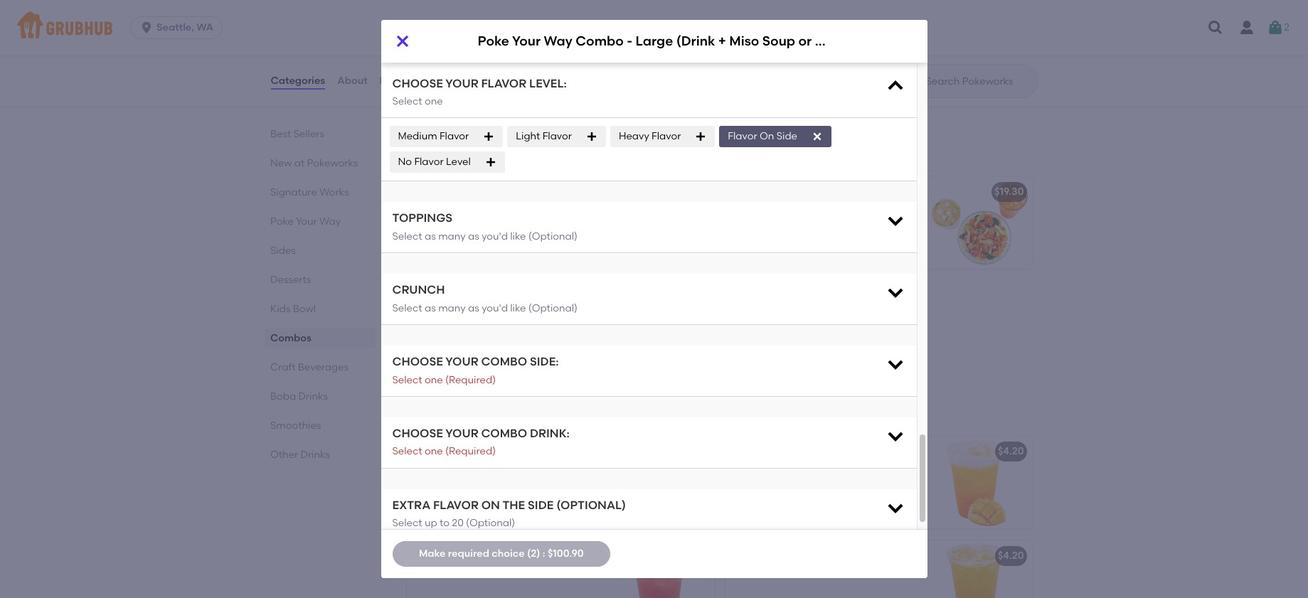 Task type: describe. For each thing, give the bounding box(es) containing it.
toppings, inside mix up to 2 proteins with your choice of base, mix-ins, toppings, and flavor.
[[814, 220, 859, 233]]

seattle, wa
[[157, 21, 213, 33]]

and inside mix up to 2 proteins with your choice of base, mix-ins, toppings, and flavor.
[[861, 220, 881, 233]]

you'd for crunch
[[482, 302, 508, 314]]

side
[[777, 130, 797, 142]]

many for toppings
[[438, 230, 466, 243]]

categories
[[271, 75, 325, 87]]

(2)
[[527, 548, 540, 560]]

0 horizontal spatial (drink
[[565, 290, 595, 303]]

one for choose your flavor level:
[[425, 95, 443, 108]]

wa
[[196, 21, 213, 33]]

strawberry
[[415, 550, 469, 562]]

drink:
[[530, 427, 570, 440]]

lemonade for strawberry lemonade
[[472, 550, 524, 562]]

Search Pokeworks search field
[[924, 75, 1033, 88]]

choice inside three proteins with your choice of mix ins, toppings, and flavor.
[[533, 311, 565, 323]]

like for toppings
[[510, 230, 526, 243]]

1 horizontal spatial beverages
[[447, 403, 526, 421]]

mango lemonade image
[[926, 436, 1033, 529]]

1 vertical spatial soup
[[631, 290, 655, 303]]

new at pokeworks
[[270, 157, 358, 169]]

new
[[270, 157, 292, 169]]

0 vertical spatial -
[[627, 33, 632, 49]]

select inside toppings select as many as you'd like (optional)
[[392, 230, 422, 243]]

(optional) for toppings
[[528, 230, 578, 243]]

0 horizontal spatial combo
[[489, 290, 526, 303]]

$100.90
[[548, 548, 584, 560]]

many for crunch
[[438, 302, 466, 314]]

flavor. inside three proteins with your choice of mix ins, toppings, and flavor.
[[522, 325, 551, 337]]

2 vertical spatial choice
[[492, 548, 525, 560]]

$19.30
[[995, 186, 1024, 198]]

0 vertical spatial poke
[[478, 33, 509, 49]]

2 horizontal spatial or
[[799, 33, 812, 49]]

you'd for toppings
[[482, 230, 508, 243]]

0 vertical spatial large
[[636, 33, 673, 49]]

side
[[528, 499, 554, 512]]

flavor for light flavor
[[543, 130, 572, 142]]

2 inside button
[[1284, 21, 1290, 33]]

on
[[481, 499, 500, 512]]

no flavor level
[[398, 156, 471, 168]]

2 vertical spatial your
[[441, 290, 463, 303]]

medium
[[398, 130, 437, 142]]

(optional) for crunch
[[528, 302, 578, 314]]

or inside chicken or tofu with white rice, sweet corn, mandarin orange, edamame, surimi salad, wonton crisps, and pokeworks classic
[[457, 51, 467, 63]]

extra
[[392, 499, 431, 512]]

chicken or tofu with white rice, sweet corn, mandarin orange, edamame, surimi salad, wonton crisps, and pokeworks classic
[[415, 51, 570, 106]]

heavy flavor
[[619, 130, 681, 142]]

flavor left on
[[728, 130, 757, 142]]

classic salt
[[398, 21, 454, 33]]

make required choice (2) : $100.90
[[419, 548, 584, 560]]

as down toppings
[[425, 230, 436, 243]]

as down crunch
[[425, 302, 436, 314]]

1 horizontal spatial poke
[[415, 290, 439, 303]]

(optional)
[[556, 499, 626, 512]]

search icon image
[[903, 73, 920, 90]]

strawberry lemonade image
[[607, 541, 714, 598]]

mix up to 2 proteins with your choice of base, mix-ins, toppings, and flavor.
[[734, 206, 908, 247]]

bowl
[[293, 303, 315, 315]]

1 horizontal spatial kettle
[[815, 33, 853, 49]]

desserts
[[270, 274, 311, 286]]

light flavor
[[516, 130, 572, 142]]

1 horizontal spatial soup
[[762, 33, 795, 49]]

up inside extra flavor on the side (optional) select up to 20 (optional)
[[425, 517, 437, 529]]

best sellers
[[270, 128, 324, 140]]

works
[[319, 186, 349, 198]]

boba
[[270, 391, 296, 403]]

and inside three proteins with your choice of mix ins, toppings, and flavor.
[[500, 325, 520, 337]]

signature
[[270, 186, 317, 198]]

smoothies
[[270, 420, 321, 432]]

1 horizontal spatial craft
[[404, 403, 443, 421]]

0 horizontal spatial +
[[597, 290, 603, 303]]

choose your combo drink: select one (required)
[[392, 427, 570, 458]]

orange,
[[522, 65, 560, 77]]

1 vertical spatial pokeworks
[[307, 157, 358, 169]]

1 vertical spatial poke your way combo - large (drink + miso soup or kettle chips)
[[415, 290, 733, 303]]

to inside extra flavor on the side (optional) select up to 20 (optional)
[[440, 517, 450, 529]]

no for no flavor level
[[398, 156, 412, 168]]

classic inside chicken or tofu with white rice, sweet corn, mandarin orange, edamame, surimi salad, wonton crisps, and pokeworks classic
[[523, 94, 558, 106]]

about button
[[337, 55, 368, 107]]

choice inside mix up to 2 proteins with your choice of base, mix-ins, toppings, and flavor.
[[875, 206, 908, 218]]

reviews button
[[379, 55, 420, 107]]

sellers
[[293, 128, 324, 140]]

0 vertical spatial craft beverages
[[270, 361, 348, 373]]

seattle, wa button
[[130, 16, 228, 39]]

strawberry lemonade button
[[407, 541, 714, 598]]

corn,
[[446, 65, 470, 77]]

chicken
[[415, 51, 455, 63]]

toppings select as many as you'd like (optional)
[[392, 212, 578, 243]]

poke your way combo - regular (drink + miso soup or kettle chips) image
[[926, 177, 1033, 269]]

flavor for heavy flavor
[[652, 130, 681, 142]]

other
[[270, 449, 298, 461]]

no flavor
[[501, 21, 546, 33]]

0 horizontal spatial large
[[535, 290, 563, 303]]

crunch
[[392, 283, 445, 297]]

2 horizontal spatial +
[[718, 33, 726, 49]]

side:
[[530, 355, 559, 369]]

wonton
[[534, 80, 570, 92]]

poke your way
[[270, 216, 340, 228]]

toppings
[[392, 212, 453, 225]]

reviews
[[380, 75, 419, 87]]

lilikoi lemonade image
[[607, 436, 714, 529]]

2 button
[[1267, 15, 1290, 41]]

crisps,
[[415, 94, 446, 106]]

no for no flavor
[[501, 21, 515, 33]]

at
[[294, 157, 304, 169]]

light
[[516, 130, 540, 142]]

flavor. inside mix up to 2 proteins with your choice of base, mix-ins, toppings, and flavor.
[[734, 235, 763, 247]]

0 vertical spatial craft
[[270, 361, 295, 373]]

lilikoi lemonade
[[415, 446, 498, 458]]

signature works
[[270, 186, 349, 198]]

with inside mix up to 2 proteins with your choice of base, mix-ins, toppings, and flavor.
[[829, 206, 849, 218]]

0 horizontal spatial way
[[319, 216, 340, 228]]

0 vertical spatial combo
[[576, 33, 624, 49]]

0 horizontal spatial -
[[528, 290, 532, 303]]

select inside choose your combo side: select one (required)
[[392, 374, 422, 386]]

0 horizontal spatial kettle
[[670, 290, 699, 303]]

with inside three proteins with your choice of mix ins, toppings, and flavor.
[[487, 311, 507, 323]]

as up 'crunch select as many as you'd like (optional)'
[[468, 230, 479, 243]]

choose for choose your combo drink:
[[392, 427, 443, 440]]

0 vertical spatial beverages
[[298, 361, 348, 373]]

edamame,
[[415, 80, 468, 92]]

three proteins with your choice of mix ins, toppings, and flavor.
[[415, 311, 577, 337]]

base,
[[746, 220, 772, 233]]

0 horizontal spatial miso
[[606, 290, 628, 303]]

the
[[503, 499, 525, 512]]

lilikoi lemonade button
[[407, 436, 714, 529]]

$7.80 +
[[677, 31, 708, 43]]

ins, inside mix up to 2 proteins with your choice of base, mix-ins, toppings, and flavor.
[[796, 220, 811, 233]]

your for drink:
[[446, 427, 478, 440]]

mix-
[[774, 220, 796, 233]]

:
[[543, 548, 545, 560]]

one for choose your combo side:
[[425, 374, 443, 386]]

2 vertical spatial or
[[658, 290, 668, 303]]



Task type: locate. For each thing, give the bounding box(es) containing it.
select inside 'crunch select as many as you'd like (optional)'
[[392, 302, 422, 314]]

flavor up white
[[517, 21, 546, 33]]

$4.20 for lilikoi lemonade
[[998, 446, 1024, 458]]

your up the three
[[441, 290, 463, 303]]

1 horizontal spatial combos
[[404, 143, 466, 161]]

0 horizontal spatial combos
[[270, 332, 311, 344]]

ins, inside three proteins with your choice of mix ins, toppings, and flavor.
[[435, 325, 450, 337]]

- left $7.80
[[627, 33, 632, 49]]

and
[[448, 94, 467, 106], [861, 220, 881, 233], [500, 325, 520, 337]]

2 select from the top
[[392, 230, 422, 243]]

select down reviews
[[392, 95, 422, 108]]

your for level:
[[446, 77, 478, 90]]

$7.80
[[677, 31, 702, 43]]

your inside choose your combo side: select one (required)
[[446, 355, 478, 369]]

1 you'd from the top
[[482, 230, 508, 243]]

0 vertical spatial choice
[[875, 206, 908, 218]]

surimi
[[471, 80, 500, 92]]

crunch select as many as you'd like (optional)
[[392, 283, 578, 314]]

proteins right the three
[[445, 311, 484, 323]]

2 (required) from the top
[[445, 446, 496, 458]]

choose your flavor level: select one
[[392, 77, 567, 108]]

1 vertical spatial $4.20 button
[[725, 541, 1033, 598]]

best
[[270, 128, 291, 140]]

many
[[438, 230, 466, 243], [438, 302, 466, 314]]

(required) down three proteins with your choice of mix ins, toppings, and flavor.
[[445, 374, 496, 386]]

drinks right boba
[[298, 391, 327, 403]]

combo inside choose your combo drink: select one (required)
[[481, 427, 527, 440]]

0 vertical spatial (required)
[[445, 374, 496, 386]]

combo inside choose your combo side: select one (required)
[[481, 355, 527, 369]]

2 choose from the top
[[392, 355, 443, 369]]

1 vertical spatial -
[[528, 290, 532, 303]]

1 horizontal spatial choice
[[533, 311, 565, 323]]

0 vertical spatial choose
[[392, 77, 443, 90]]

0 vertical spatial no
[[501, 21, 515, 33]]

combo for side:
[[481, 355, 527, 369]]

1 $4.20 from the top
[[998, 446, 1024, 458]]

svg image inside seattle, wa button
[[140, 21, 154, 35]]

1 vertical spatial (required)
[[445, 446, 496, 458]]

select down the extra
[[392, 517, 422, 529]]

(required) inside choose your combo side: select one (required)
[[445, 374, 496, 386]]

0 vertical spatial lemonade
[[445, 446, 498, 458]]

1 vertical spatial 2
[[780, 206, 785, 218]]

0 horizontal spatial chips)
[[701, 290, 733, 303]]

large left $7.80
[[636, 33, 673, 49]]

salad,
[[502, 80, 531, 92]]

one down 'edamame,'
[[425, 95, 443, 108]]

0 vertical spatial miso
[[729, 33, 759, 49]]

1 horizontal spatial 2
[[1284, 21, 1290, 33]]

with inside chicken or tofu with white rice, sweet corn, mandarin orange, edamame, surimi salad, wonton crisps, and pokeworks classic
[[491, 51, 511, 63]]

one inside choose your combo drink: select one (required)
[[425, 446, 443, 458]]

0 horizontal spatial your
[[296, 216, 317, 228]]

your inside three proteins with your choice of mix ins, toppings, and flavor.
[[509, 311, 530, 323]]

select down crunch
[[392, 302, 422, 314]]

1 horizontal spatial flavor
[[481, 77, 527, 90]]

select inside choose your combo drink: select one (required)
[[392, 446, 422, 458]]

flavor. down the base,
[[734, 235, 763, 247]]

1 vertical spatial combo
[[489, 290, 526, 303]]

and inside chicken or tofu with white rice, sweet corn, mandarin orange, edamame, surimi salad, wonton crisps, and pokeworks classic
[[448, 94, 467, 106]]

main navigation navigation
[[0, 0, 1308, 55]]

you'd inside toppings select as many as you'd like (optional)
[[482, 230, 508, 243]]

2 combo from the top
[[481, 427, 527, 440]]

(required) for drink:
[[445, 446, 496, 458]]

0 vertical spatial of
[[734, 220, 743, 233]]

1 horizontal spatial your
[[441, 290, 463, 303]]

1 vertical spatial proteins
[[445, 311, 484, 323]]

1 vertical spatial and
[[861, 220, 881, 233]]

poke up tofu
[[478, 33, 509, 49]]

0 horizontal spatial your
[[509, 311, 530, 323]]

1 vertical spatial ins,
[[435, 325, 450, 337]]

craft beverages
[[270, 361, 348, 373], [404, 403, 526, 421]]

your
[[512, 33, 541, 49], [296, 216, 317, 228], [441, 290, 463, 303]]

1 horizontal spatial miso
[[729, 33, 759, 49]]

you'd up 'crunch select as many as you'd like (optional)'
[[482, 230, 508, 243]]

tofu
[[469, 51, 489, 63]]

flavor down "medium flavor"
[[414, 156, 444, 168]]

1 vertical spatial (drink
[[565, 290, 595, 303]]

1 vertical spatial your
[[296, 216, 317, 228]]

many inside 'crunch select as many as you'd like (optional)'
[[438, 302, 466, 314]]

select inside choose your flavor level: select one
[[392, 95, 422, 108]]

1 horizontal spatial classic
[[523, 94, 558, 106]]

1 (required) from the top
[[445, 374, 496, 386]]

0 horizontal spatial flavor.
[[522, 325, 551, 337]]

3 one from the top
[[425, 446, 443, 458]]

svg image
[[140, 21, 154, 35], [885, 76, 905, 96], [586, 131, 597, 143], [695, 131, 707, 143], [485, 157, 496, 168], [885, 283, 905, 303], [885, 354, 905, 374], [885, 426, 905, 446]]

one down mix
[[425, 374, 443, 386]]

1 vertical spatial or
[[457, 51, 467, 63]]

1 horizontal spatial and
[[500, 325, 520, 337]]

classic left "salt" at the left of the page
[[398, 21, 433, 33]]

1 horizontal spatial way
[[465, 290, 487, 303]]

0 horizontal spatial beverages
[[298, 361, 348, 373]]

0 horizontal spatial classic
[[398, 21, 433, 33]]

svg image inside 2 button
[[1267, 19, 1284, 36]]

like inside toppings select as many as you'd like (optional)
[[510, 230, 526, 243]]

of inside three proteins with your choice of mix ins, toppings, and flavor.
[[568, 311, 577, 323]]

2 vertical spatial (optional)
[[466, 517, 515, 529]]

mix
[[415, 325, 432, 337]]

5 select from the top
[[392, 446, 422, 458]]

(optional) inside extra flavor on the side (optional) select up to 20 (optional)
[[466, 517, 515, 529]]

1 vertical spatial combo
[[481, 427, 527, 440]]

make
[[419, 548, 446, 560]]

combo
[[481, 355, 527, 369], [481, 427, 527, 440]]

like inside 'crunch select as many as you'd like (optional)'
[[510, 302, 526, 314]]

2 vertical spatial poke
[[415, 290, 439, 303]]

3 select from the top
[[392, 302, 422, 314]]

many down toppings
[[438, 230, 466, 243]]

toppings, down 'crunch select as many as you'd like (optional)'
[[453, 325, 498, 337]]

2 $4.20 from the top
[[998, 550, 1024, 562]]

choose inside choose your flavor level: select one
[[392, 77, 443, 90]]

craft up boba
[[270, 361, 295, 373]]

choose down mix
[[392, 355, 443, 369]]

up up the base,
[[752, 206, 765, 218]]

classic down wonton
[[523, 94, 558, 106]]

0 vertical spatial one
[[425, 95, 443, 108]]

1 horizontal spatial craft beverages
[[404, 403, 526, 421]]

2 you'd from the top
[[482, 302, 508, 314]]

0 vertical spatial toppings,
[[814, 220, 859, 233]]

1 vertical spatial chips)
[[701, 290, 733, 303]]

your down signature works
[[296, 216, 317, 228]]

beverages up choose your combo drink: select one (required) at the left bottom of the page
[[447, 403, 526, 421]]

up inside mix up to 2 proteins with your choice of base, mix-ins, toppings, and flavor.
[[752, 206, 765, 218]]

to left 20 on the left of the page
[[440, 517, 450, 529]]

one
[[425, 95, 443, 108], [425, 374, 443, 386], [425, 446, 443, 458]]

1 vertical spatial beverages
[[447, 403, 526, 421]]

(optional) inside toppings select as many as you'd like (optional)
[[528, 230, 578, 243]]

poke up the three
[[415, 290, 439, 303]]

your
[[446, 77, 478, 90], [446, 355, 478, 369], [446, 427, 478, 440]]

1 vertical spatial combos
[[270, 332, 311, 344]]

mandarin
[[473, 65, 520, 77]]

1 horizontal spatial combo
[[576, 33, 624, 49]]

large up three proteins with your choice of mix ins, toppings, and flavor.
[[535, 290, 563, 303]]

as right the three
[[468, 302, 479, 314]]

+
[[702, 31, 708, 43], [718, 33, 726, 49], [597, 290, 603, 303]]

1 vertical spatial no
[[398, 156, 412, 168]]

choose for choose your flavor level:
[[392, 77, 443, 90]]

way up three proteins with your choice of mix ins, toppings, and flavor.
[[465, 290, 487, 303]]

1 vertical spatial many
[[438, 302, 466, 314]]

other drinks
[[270, 449, 330, 461]]

2 many from the top
[[438, 302, 466, 314]]

2
[[1284, 21, 1290, 33], [780, 206, 785, 218]]

choose for choose your combo side:
[[392, 355, 443, 369]]

4 select from the top
[[392, 374, 422, 386]]

like
[[510, 230, 526, 243], [510, 302, 526, 314]]

medium flavor
[[398, 130, 469, 142]]

0 horizontal spatial choice
[[492, 548, 525, 560]]

choose inside choose your combo side: select one (required)
[[392, 355, 443, 369]]

toppings,
[[814, 220, 859, 233], [453, 325, 498, 337]]

level:
[[529, 77, 567, 90]]

chips)
[[856, 33, 898, 49], [701, 290, 733, 303]]

(required) for side:
[[445, 374, 496, 386]]

flavor on side
[[728, 130, 797, 142]]

select down toppings
[[392, 230, 422, 243]]

poke up sides
[[270, 216, 293, 228]]

drinks right other
[[300, 449, 330, 461]]

$4.20
[[998, 446, 1024, 458], [998, 550, 1024, 562]]

one inside choose your flavor level: select one
[[425, 95, 443, 108]]

many inside toppings select as many as you'd like (optional)
[[438, 230, 466, 243]]

-
[[627, 33, 632, 49], [528, 290, 532, 303]]

2 horizontal spatial and
[[861, 220, 881, 233]]

flavor. up side: at left bottom
[[522, 325, 551, 337]]

(optional) inside 'crunch select as many as you'd like (optional)'
[[528, 302, 578, 314]]

- up three proteins with your choice of mix ins, toppings, and flavor.
[[528, 290, 532, 303]]

kids bowl image
[[607, 22, 714, 114]]

no down 'medium'
[[398, 156, 412, 168]]

0 vertical spatial way
[[544, 33, 573, 49]]

signature works combo (drink + miso soup or kettle chips) image
[[607, 177, 714, 269]]

1 horizontal spatial +
[[702, 31, 708, 43]]

poke
[[478, 33, 509, 49], [270, 216, 293, 228], [415, 290, 439, 303]]

required
[[448, 548, 489, 560]]

1 select from the top
[[392, 95, 422, 108]]

pokeworks inside chicken or tofu with white rice, sweet corn, mandarin orange, edamame, surimi salad, wonton crisps, and pokeworks classic
[[470, 94, 521, 106]]

to inside mix up to 2 proteins with your choice of base, mix-ins, toppings, and flavor.
[[767, 206, 777, 218]]

way down works
[[319, 216, 340, 228]]

3 your from the top
[[446, 427, 478, 440]]

0 vertical spatial and
[[448, 94, 467, 106]]

0 horizontal spatial craft beverages
[[270, 361, 348, 373]]

(required) right lilikoi
[[445, 446, 496, 458]]

heavy
[[619, 130, 649, 142]]

0 vertical spatial proteins
[[788, 206, 827, 218]]

2 like from the top
[[510, 302, 526, 314]]

drinks
[[298, 391, 327, 403], [300, 449, 330, 461]]

your up white
[[512, 33, 541, 49]]

lemonade right lilikoi
[[445, 446, 498, 458]]

1 vertical spatial your
[[509, 311, 530, 323]]

0 horizontal spatial proteins
[[445, 311, 484, 323]]

kids bowl
[[270, 303, 315, 315]]

select down mix
[[392, 374, 422, 386]]

2 horizontal spatial your
[[512, 33, 541, 49]]

1 $4.20 button from the top
[[725, 436, 1033, 529]]

flavor inside choose your flavor level: select one
[[481, 77, 527, 90]]

you'd inside 'crunch select as many as you'd like (optional)'
[[482, 302, 508, 314]]

flavor up level at the top left of page
[[440, 130, 469, 142]]

flavor for no flavor
[[517, 21, 546, 33]]

sweet
[[415, 65, 443, 77]]

about
[[337, 75, 367, 87]]

1 many from the top
[[438, 230, 466, 243]]

2 inside mix up to 2 proteins with your choice of base, mix-ins, toppings, and flavor.
[[780, 206, 785, 218]]

proteins inside mix up to 2 proteins with your choice of base, mix-ins, toppings, and flavor.
[[788, 206, 827, 218]]

0 vertical spatial your
[[852, 206, 873, 218]]

your for side:
[[446, 355, 478, 369]]

flavor
[[481, 77, 527, 90], [433, 499, 479, 512]]

3 choose from the top
[[392, 427, 443, 440]]

many down crunch
[[438, 302, 466, 314]]

0 vertical spatial pokeworks
[[470, 94, 521, 106]]

combos down "medium flavor"
[[404, 143, 466, 161]]

one inside choose your combo side: select one (required)
[[425, 374, 443, 386]]

white
[[514, 51, 540, 63]]

toppings, right mix-
[[814, 220, 859, 233]]

20
[[452, 517, 464, 529]]

craft beverages up boba drinks
[[270, 361, 348, 373]]

2 horizontal spatial choice
[[875, 206, 908, 218]]

flavor for no flavor level
[[414, 156, 444, 168]]

categories button
[[270, 55, 326, 107]]

or
[[799, 33, 812, 49], [457, 51, 467, 63], [658, 290, 668, 303]]

0 horizontal spatial soup
[[631, 290, 655, 303]]

6 select from the top
[[392, 517, 422, 529]]

lilikoi green tea image
[[926, 541, 1033, 598]]

0 vertical spatial flavor
[[481, 77, 527, 90]]

on
[[760, 130, 774, 142]]

lilikoi
[[415, 446, 443, 458]]

2 $4.20 button from the top
[[725, 541, 1033, 598]]

1 horizontal spatial toppings,
[[814, 220, 859, 233]]

0 horizontal spatial flavor
[[433, 499, 479, 512]]

salt
[[435, 21, 454, 33]]

flavor right 'heavy'
[[652, 130, 681, 142]]

1 vertical spatial flavor.
[[522, 325, 551, 337]]

pokeworks down "surimi"
[[470, 94, 521, 106]]

drinks for boba drinks
[[298, 391, 327, 403]]

1 your from the top
[[446, 77, 478, 90]]

0 vertical spatial combos
[[404, 143, 466, 161]]

combos down kids bowl
[[270, 332, 311, 344]]

0 horizontal spatial poke
[[270, 216, 293, 228]]

beverages
[[298, 361, 348, 373], [447, 403, 526, 421]]

no up white
[[501, 21, 515, 33]]

combo down three proteins with your choice of mix ins, toppings, and flavor.
[[481, 355, 527, 369]]

1 vertical spatial poke
[[270, 216, 293, 228]]

one up the extra
[[425, 446, 443, 458]]

proteins inside three proteins with your choice of mix ins, toppings, and flavor.
[[445, 311, 484, 323]]

craft beverages up choose your combo drink: select one (required) at the left bottom of the page
[[404, 403, 526, 421]]

mix
[[734, 206, 750, 218]]

rice,
[[542, 51, 563, 63]]

2 vertical spatial your
[[446, 427, 478, 440]]

toppings, inside three proteins with your choice of mix ins, toppings, and flavor.
[[453, 325, 498, 337]]

ins, right the base,
[[796, 220, 811, 233]]

$4.20 button
[[725, 436, 1033, 529], [725, 541, 1033, 598]]

combo for drink:
[[481, 427, 527, 440]]

soup
[[762, 33, 795, 49], [631, 290, 655, 303]]

as
[[425, 230, 436, 243], [468, 230, 479, 243], [425, 302, 436, 314], [468, 302, 479, 314]]

0 vertical spatial chips)
[[856, 33, 898, 49]]

1 horizontal spatial chips)
[[856, 33, 898, 49]]

pokeworks
[[470, 94, 521, 106], [307, 157, 358, 169]]

2 your from the top
[[446, 355, 478, 369]]

1 choose from the top
[[392, 77, 443, 90]]

up down the extra
[[425, 517, 437, 529]]

sides
[[270, 245, 296, 257]]

extra flavor on the side (optional) select up to 20 (optional)
[[392, 499, 626, 529]]

1 combo from the top
[[481, 355, 527, 369]]

lemonade left (2)
[[472, 550, 524, 562]]

1 vertical spatial toppings,
[[453, 325, 498, 337]]

0 vertical spatial you'd
[[482, 230, 508, 243]]

0 horizontal spatial craft
[[270, 361, 295, 373]]

one for choose your combo drink:
[[425, 446, 443, 458]]

flavor.
[[734, 235, 763, 247], [522, 325, 551, 337]]

(required) inside choose your combo drink: select one (required)
[[445, 446, 496, 458]]

(required)
[[445, 374, 496, 386], [445, 446, 496, 458]]

with
[[491, 51, 511, 63], [829, 206, 849, 218], [487, 311, 507, 323]]

like for crunch
[[510, 302, 526, 314]]

flavor
[[517, 21, 546, 33], [440, 130, 469, 142], [543, 130, 572, 142], [652, 130, 681, 142], [728, 130, 757, 142], [414, 156, 444, 168]]

$4.20 button for lilikoi lemonade
[[725, 436, 1033, 529]]

2 vertical spatial way
[[465, 290, 487, 303]]

1 horizontal spatial no
[[501, 21, 515, 33]]

2 horizontal spatial way
[[544, 33, 573, 49]]

no
[[501, 21, 515, 33], [398, 156, 412, 168]]

poke your way combo - large (drink + miso soup or kettle chips) image
[[607, 281, 714, 374]]

choose up 'crisps,'
[[392, 77, 443, 90]]

svg image
[[1207, 19, 1224, 36], [1267, 19, 1284, 36], [394, 33, 411, 50], [483, 131, 495, 143], [812, 131, 823, 143], [885, 211, 905, 231], [885, 498, 905, 518]]

1 like from the top
[[510, 230, 526, 243]]

0 vertical spatial poke your way combo - large (drink + miso soup or kettle chips)
[[478, 33, 898, 49]]

0 vertical spatial (drink
[[676, 33, 715, 49]]

(optional)
[[528, 230, 578, 243], [528, 302, 578, 314], [466, 517, 515, 529]]

2 vertical spatial choose
[[392, 427, 443, 440]]

1 vertical spatial choose
[[392, 355, 443, 369]]

0 vertical spatial soup
[[762, 33, 795, 49]]

1 horizontal spatial or
[[658, 290, 668, 303]]

your inside choose your combo drink: select one (required)
[[446, 427, 478, 440]]

1 horizontal spatial proteins
[[788, 206, 827, 218]]

$4.20 button for strawberry lemonade
[[725, 541, 1033, 598]]

combo
[[576, 33, 624, 49], [489, 290, 526, 303]]

drinks for other drinks
[[300, 449, 330, 461]]

2 one from the top
[[425, 374, 443, 386]]

1 horizontal spatial up
[[752, 206, 765, 218]]

flavor inside extra flavor on the side (optional) select up to 20 (optional)
[[433, 499, 479, 512]]

three
[[415, 311, 443, 323]]

your inside choose your flavor level: select one
[[446, 77, 478, 90]]

you'd up choose your combo side: select one (required)
[[482, 302, 508, 314]]

way up rice,
[[544, 33, 573, 49]]

pokeworks up works
[[307, 157, 358, 169]]

of inside mix up to 2 proteins with your choice of base, mix-ins, toppings, and flavor.
[[734, 220, 743, 233]]

0 horizontal spatial ins,
[[435, 325, 450, 337]]

1 vertical spatial choice
[[533, 311, 565, 323]]

craft up lilikoi
[[404, 403, 443, 421]]

to
[[767, 206, 777, 218], [440, 517, 450, 529]]

strawberry lemonade
[[415, 550, 524, 562]]

boba drinks
[[270, 391, 327, 403]]

lemonade for lilikoi lemonade
[[445, 446, 498, 458]]

0 vertical spatial (optional)
[[528, 230, 578, 243]]

0 vertical spatial classic
[[398, 21, 433, 33]]

1 vertical spatial with
[[829, 206, 849, 218]]

choose inside choose your combo drink: select one (required)
[[392, 427, 443, 440]]

select
[[392, 95, 422, 108], [392, 230, 422, 243], [392, 302, 422, 314], [392, 374, 422, 386], [392, 446, 422, 458], [392, 517, 422, 529]]

flavor for medium flavor
[[440, 130, 469, 142]]

level
[[446, 156, 471, 168]]

1 one from the top
[[425, 95, 443, 108]]

1 vertical spatial of
[[568, 311, 577, 323]]

your inside mix up to 2 proteins with your choice of base, mix-ins, toppings, and flavor.
[[852, 206, 873, 218]]

up
[[752, 206, 765, 218], [425, 517, 437, 529]]

to up mix-
[[767, 206, 777, 218]]

kids
[[270, 303, 290, 315]]

ins, right mix
[[435, 325, 450, 337]]

1 vertical spatial large
[[535, 290, 563, 303]]

select up the extra
[[392, 446, 422, 458]]

$4.20 for strawberry lemonade
[[998, 550, 1024, 562]]

select inside extra flavor on the side (optional) select up to 20 (optional)
[[392, 517, 422, 529]]

proteins up mix-
[[788, 206, 827, 218]]

0 vertical spatial like
[[510, 230, 526, 243]]

1 vertical spatial $4.20
[[998, 550, 1024, 562]]

choose up lilikoi
[[392, 427, 443, 440]]

choose your combo side: select one (required)
[[392, 355, 559, 386]]

of
[[734, 220, 743, 233], [568, 311, 577, 323]]

flavor right light at the top left of page
[[543, 130, 572, 142]]

proteins
[[788, 206, 827, 218], [445, 311, 484, 323]]

combo left drink:
[[481, 427, 527, 440]]

seattle,
[[157, 21, 194, 33]]

beverages up boba drinks
[[298, 361, 348, 373]]



Task type: vqa. For each thing, say whether or not it's contained in the screenshot.
orange,
yes



